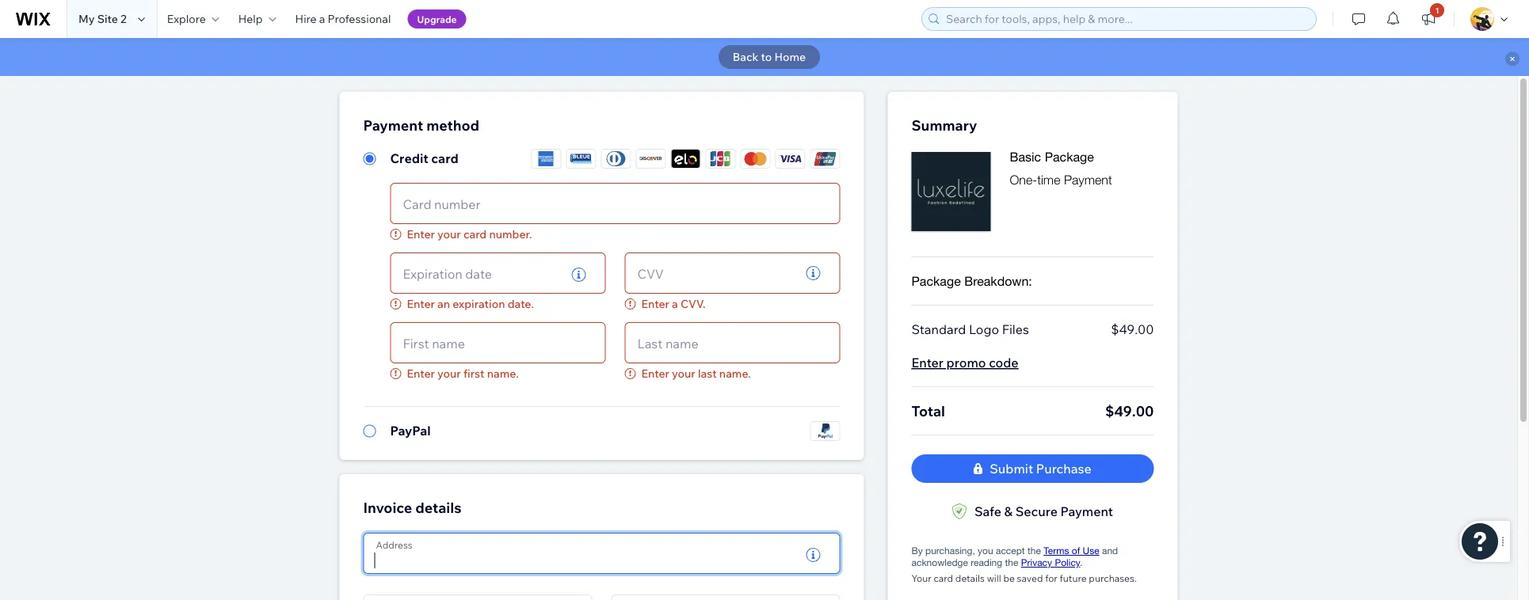 Task type: describe. For each thing, give the bounding box(es) containing it.
hire
[[295, 12, 317, 26]]

expiration
[[453, 297, 505, 311]]

enter your card number.
[[407, 227, 532, 241]]

summary
[[912, 116, 977, 134]]

you
[[978, 545, 993, 557]]

help button
[[229, 0, 286, 38]]

purchasing,
[[925, 545, 975, 557]]

enter for enter a cvv.
[[641, 297, 669, 311]]

professional
[[328, 12, 391, 26]]

paypal
[[390, 423, 431, 439]]

site
[[97, 12, 118, 26]]

City text field
[[371, 596, 584, 601]]

card for credit card
[[431, 151, 458, 166]]

1
[[1435, 5, 1439, 15]]

purchase
[[1036, 461, 1092, 477]]

submit purchase
[[990, 461, 1092, 477]]

0 horizontal spatial package
[[912, 274, 961, 288]]

$49.00 for standard logo files
[[1111, 322, 1154, 338]]

future
[[1060, 573, 1087, 585]]

method
[[426, 116, 479, 134]]

enter for enter promo code
[[912, 355, 944, 371]]

name. for enter your first name.
[[487, 367, 519, 381]]

explore
[[167, 12, 206, 26]]

1 horizontal spatial details
[[955, 573, 985, 585]]

home
[[774, 50, 806, 64]]

by purchasing, you accept the terms of use
[[912, 545, 1099, 557]]

by
[[912, 545, 923, 557]]

your for card
[[437, 227, 461, 241]]

an
[[437, 297, 450, 311]]

name. for enter your last name.
[[719, 367, 751, 381]]

a for cvv.
[[672, 297, 678, 311]]

safe & secure payment
[[974, 504, 1113, 520]]

reading
[[971, 557, 1002, 568]]

payment method
[[363, 116, 479, 134]]

&
[[1004, 504, 1013, 520]]

a for professional
[[319, 12, 325, 26]]

standard
[[912, 322, 966, 338]]

of
[[1072, 545, 1080, 557]]

upgrade button
[[408, 10, 466, 29]]

privacy
[[1021, 557, 1052, 568]]

privacy policy .
[[1021, 557, 1082, 568]]

breakdown:
[[964, 274, 1032, 288]]

2 vertical spatial payment
[[1060, 504, 1113, 520]]

help
[[238, 12, 263, 26]]

enter an expiration date.
[[407, 297, 534, 311]]

enter for enter your last name.
[[641, 367, 669, 381]]

1 horizontal spatial card
[[463, 227, 487, 241]]

credit
[[390, 151, 428, 166]]

back to home button
[[718, 45, 820, 69]]

back to home alert
[[0, 38, 1529, 76]]

0 vertical spatial details
[[415, 499, 462, 517]]

enter your first name.
[[407, 367, 519, 381]]

first
[[463, 367, 485, 381]]

time
[[1037, 172, 1060, 187]]

policy
[[1055, 557, 1080, 568]]

package inside basic package one-time payment
[[1045, 150, 1094, 164]]

payment inside basic package one-time payment
[[1064, 172, 1112, 187]]

upgrade
[[417, 13, 457, 25]]

First name text field
[[398, 323, 598, 363]]

1 button
[[1411, 0, 1446, 38]]

cvv.
[[681, 297, 706, 311]]

promo
[[946, 355, 986, 371]]

Address text field
[[371, 534, 794, 574]]

enter promo code
[[912, 355, 1019, 371]]

and
[[1102, 545, 1118, 557]]



Task type: vqa. For each thing, say whether or not it's contained in the screenshot.
the Basic Package One-time Payment
yes



Task type: locate. For each thing, give the bounding box(es) containing it.
to
[[761, 50, 772, 64]]

1 vertical spatial payment
[[1064, 172, 1112, 187]]

package up standard
[[912, 274, 961, 288]]

enter left last
[[641, 367, 669, 381]]

0 vertical spatial the
[[1028, 545, 1041, 557]]

credit card
[[390, 151, 458, 166]]

Search for tools, apps, help & more... field
[[941, 8, 1311, 30]]

total
[[912, 402, 945, 420]]

number.
[[489, 227, 532, 241]]

accept
[[996, 545, 1025, 557]]

Last name text field
[[633, 323, 832, 363]]

terms
[[1044, 545, 1069, 557]]

invoice details
[[363, 499, 462, 517]]

secure
[[1015, 504, 1058, 520]]

1 vertical spatial the
[[1005, 557, 1018, 568]]

a
[[319, 12, 325, 26], [672, 297, 678, 311]]

2 horizontal spatial card
[[934, 573, 953, 585]]

enter promo code button
[[912, 353, 1019, 372]]

0 horizontal spatial name.
[[487, 367, 519, 381]]

payment right time
[[1064, 172, 1112, 187]]

$49.00
[[1111, 322, 1154, 338], [1105, 402, 1154, 420]]

the up privacy
[[1028, 545, 1041, 557]]

enter for enter your first name.
[[407, 367, 435, 381]]

terms of use link
[[1044, 545, 1099, 557]]

your
[[437, 227, 461, 241], [437, 367, 461, 381], [672, 367, 695, 381]]

payment up use
[[1060, 504, 1113, 520]]

2 vertical spatial card
[[934, 573, 953, 585]]

my site 2
[[78, 12, 127, 26]]

your left last
[[672, 367, 695, 381]]

the down accept
[[1005, 557, 1018, 568]]

files
[[1002, 322, 1029, 338]]

and acknowledge reading the
[[912, 545, 1118, 568]]

the
[[1028, 545, 1041, 557], [1005, 557, 1018, 568]]

a right hire at the left of the page
[[319, 12, 325, 26]]

0 horizontal spatial the
[[1005, 557, 1018, 568]]

your for first
[[437, 367, 461, 381]]

1 horizontal spatial the
[[1028, 545, 1041, 557]]

for
[[1045, 573, 1058, 585]]

details right invoice
[[415, 499, 462, 517]]

your card details will be saved for future purchases.
[[912, 573, 1137, 585]]

name. right last
[[719, 367, 751, 381]]

code
[[989, 355, 1019, 371]]

basic
[[1010, 150, 1041, 164]]

standard logo files
[[912, 322, 1029, 338]]

1 vertical spatial card
[[463, 227, 487, 241]]

enter left first
[[407, 367, 435, 381]]

your left first
[[437, 367, 461, 381]]

enter left cvv.
[[641, 297, 669, 311]]

1 vertical spatial package
[[912, 274, 961, 288]]

package breakdown:
[[912, 274, 1032, 288]]

acknowledge
[[912, 557, 968, 568]]

card left "number."
[[463, 227, 487, 241]]

your left "number."
[[437, 227, 461, 241]]

package
[[1045, 150, 1094, 164], [912, 274, 961, 288]]

submit
[[990, 461, 1033, 477]]

enter left the an
[[407, 297, 435, 311]]

use
[[1083, 545, 1099, 557]]

enter your last name.
[[641, 367, 751, 381]]

0 vertical spatial a
[[319, 12, 325, 26]]

your for last
[[672, 367, 695, 381]]

Postal code text field
[[619, 596, 832, 601]]

0 vertical spatial payment
[[363, 116, 423, 134]]

enter
[[407, 227, 435, 241], [407, 297, 435, 311], [641, 297, 669, 311], [912, 355, 944, 371], [407, 367, 435, 381], [641, 367, 669, 381]]

card down acknowledge
[[934, 573, 953, 585]]

my
[[78, 12, 95, 26]]

card for your card details will be saved for future purchases.
[[934, 573, 953, 585]]

0 vertical spatial package
[[1045, 150, 1094, 164]]

1 vertical spatial $49.00
[[1105, 402, 1154, 420]]

saved
[[1017, 573, 1043, 585]]

details
[[415, 499, 462, 517], [955, 573, 985, 585]]

your
[[912, 573, 931, 585]]

0 horizontal spatial a
[[319, 12, 325, 26]]

invoice
[[363, 499, 412, 517]]

0 horizontal spatial details
[[415, 499, 462, 517]]

0 vertical spatial $49.00
[[1111, 322, 1154, 338]]

enter inside button
[[912, 355, 944, 371]]

be
[[1003, 573, 1015, 585]]

details down reading
[[955, 573, 985, 585]]

basic package one-time payment
[[1010, 150, 1112, 187]]

privacy policy link
[[1021, 557, 1080, 568]]

logo
[[969, 322, 999, 338]]

date.
[[508, 297, 534, 311]]

payment up 'credit'
[[363, 116, 423, 134]]

0 vertical spatial card
[[431, 151, 458, 166]]

1 name. from the left
[[487, 367, 519, 381]]

hire a professional
[[295, 12, 391, 26]]

purchases.
[[1089, 573, 1137, 585]]

card down 'method'
[[431, 151, 458, 166]]

payment
[[363, 116, 423, 134], [1064, 172, 1112, 187], [1060, 504, 1113, 520]]

1 horizontal spatial name.
[[719, 367, 751, 381]]

name. right first
[[487, 367, 519, 381]]

.
[[1080, 557, 1082, 568]]

back to home
[[733, 50, 806, 64]]

name.
[[487, 367, 519, 381], [719, 367, 751, 381]]

enter down standard
[[912, 355, 944, 371]]

last
[[698, 367, 717, 381]]

enter for enter your card number.
[[407, 227, 435, 241]]

enter for enter an expiration date.
[[407, 297, 435, 311]]

1 vertical spatial details
[[955, 573, 985, 585]]

1 horizontal spatial package
[[1045, 150, 1094, 164]]

2
[[120, 12, 127, 26]]

back
[[733, 50, 759, 64]]

$49.00 for total
[[1105, 402, 1154, 420]]

a left cvv.
[[672, 297, 678, 311]]

0 horizontal spatial card
[[431, 151, 458, 166]]

1 horizontal spatial a
[[672, 297, 678, 311]]

card
[[431, 151, 458, 166], [463, 227, 487, 241], [934, 573, 953, 585]]

None telephone field
[[398, 254, 560, 293]]

enter down credit card
[[407, 227, 435, 241]]

hire a professional link
[[286, 0, 400, 38]]

the inside and acknowledge reading the
[[1005, 557, 1018, 568]]

2 name. from the left
[[719, 367, 751, 381]]

package up time
[[1045, 150, 1094, 164]]

safe
[[974, 504, 1001, 520]]

submit purchase button
[[912, 455, 1154, 483]]

will
[[987, 573, 1001, 585]]

enter a cvv.
[[641, 297, 706, 311]]

1 vertical spatial a
[[672, 297, 678, 311]]

one-
[[1010, 172, 1037, 187]]



